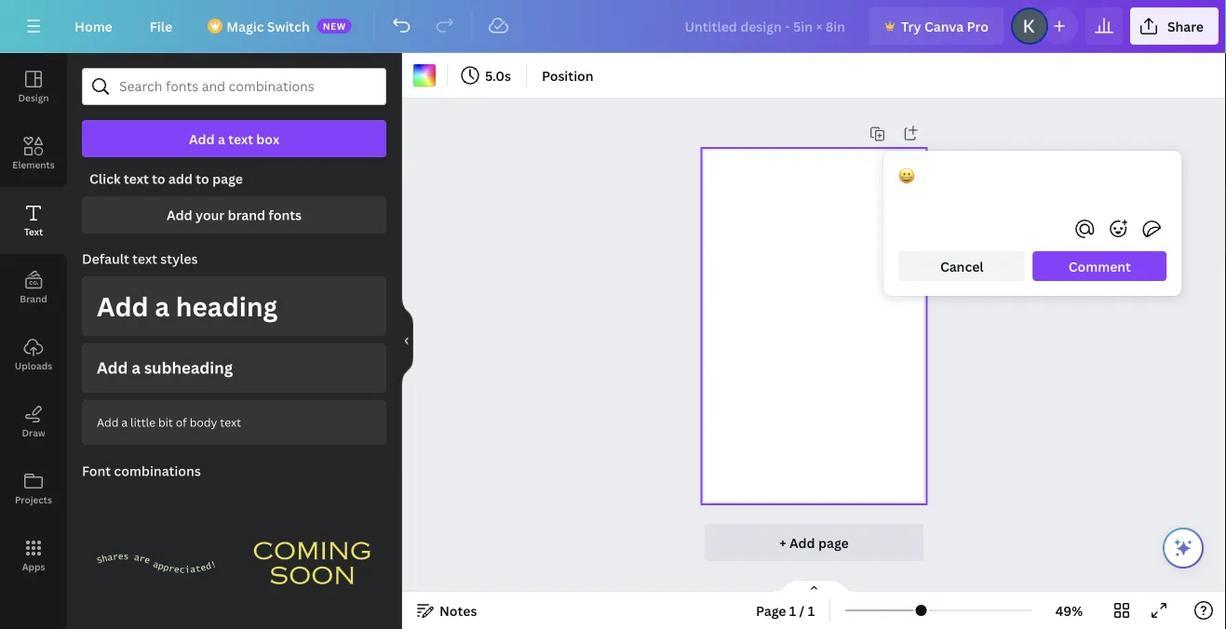 Task type: describe. For each thing, give the bounding box(es) containing it.
Search fonts and combinations search field
[[119, 69, 349, 104]]

box
[[256, 130, 279, 148]]

page inside button
[[818, 534, 849, 552]]

49% button
[[1039, 596, 1100, 626]]

add your brand fonts button
[[82, 196, 386, 234]]

add inside + add page button
[[790, 534, 815, 552]]

text left styles
[[132, 250, 157, 268]]

comment
[[1068, 257, 1131, 275]]

text inside button
[[220, 415, 241, 430]]

notes button
[[410, 596, 485, 626]]

add for add a subheading
[[97, 357, 128, 379]]

styles
[[160, 250, 198, 268]]

add a subheading
[[97, 357, 233, 379]]

default
[[82, 250, 129, 268]]

file
[[150, 17, 172, 35]]

canva assistant image
[[1172, 537, 1195, 560]]

add your brand fonts
[[167, 206, 302, 224]]

add a little bit of body text
[[97, 415, 241, 430]]

1 1 from the left
[[790, 602, 796, 620]]

draw
[[22, 426, 45, 439]]

share
[[1168, 17, 1204, 35]]

elements button
[[0, 120, 67, 187]]

cancel button
[[899, 251, 1025, 281]]

font
[[82, 462, 111, 480]]

add a heading
[[97, 289, 278, 324]]

file button
[[135, 7, 187, 45]]

try canva pro button
[[870, 7, 1004, 45]]

2 to from the left
[[196, 170, 209, 188]]

combinations
[[114, 462, 201, 480]]

+
[[780, 534, 786, 552]]

add a text box
[[189, 130, 279, 148]]

magic switch
[[226, 17, 310, 35]]

text inside button
[[228, 130, 253, 148]]

canva
[[925, 17, 964, 35]]

49%
[[1056, 602, 1083, 620]]

bit
[[158, 415, 173, 430]]

draw button
[[0, 388, 67, 455]]

comment button
[[1033, 251, 1167, 281]]

home link
[[60, 7, 127, 45]]

click
[[89, 170, 121, 188]]

little
[[130, 415, 156, 430]]

fonts
[[269, 206, 302, 224]]

uploads button
[[0, 321, 67, 388]]

add for add your brand fonts
[[167, 206, 192, 224]]

pro
[[967, 17, 989, 35]]

your
[[196, 206, 225, 224]]

projects button
[[0, 455, 67, 522]]

magic
[[226, 17, 264, 35]]

font combinations
[[82, 462, 201, 480]]

subheading
[[144, 357, 233, 379]]

1 to from the left
[[152, 170, 165, 188]]

5.0s
[[485, 67, 511, 84]]

apps
[[22, 561, 45, 573]]

position button
[[534, 61, 601, 90]]

projects
[[15, 494, 52, 506]]

page
[[756, 602, 786, 620]]

uploads
[[15, 359, 52, 372]]

side panel tab list
[[0, 53, 67, 589]]

text
[[24, 225, 43, 238]]

body
[[190, 415, 217, 430]]

home
[[74, 17, 112, 35]]



Task type: locate. For each thing, give the bounding box(es) containing it.
notes
[[440, 602, 477, 620]]

page up "add your brand fonts"
[[212, 170, 243, 188]]

add a heading button
[[82, 277, 386, 336]]

add right "+"
[[790, 534, 815, 552]]

brand
[[228, 206, 265, 224]]

page up show pages image
[[818, 534, 849, 552]]

click text to add to page
[[89, 170, 243, 188]]

position
[[542, 67, 594, 84]]

1 horizontal spatial 1
[[808, 602, 815, 620]]

add a little bit of body text button
[[82, 400, 386, 445]]

1 horizontal spatial page
[[818, 534, 849, 552]]

cancel
[[940, 257, 984, 275]]

heading
[[176, 289, 278, 324]]

add inside add your brand fonts button
[[167, 206, 192, 224]]

of
[[176, 415, 187, 430]]

2 1 from the left
[[808, 602, 815, 620]]

0 vertical spatial page
[[212, 170, 243, 188]]

/
[[800, 602, 805, 620]]

a inside add a heading 'button'
[[155, 289, 170, 324]]

text left 'box'
[[228, 130, 253, 148]]

a for little
[[121, 415, 128, 430]]

1 right /
[[808, 602, 815, 620]]

add for add a heading
[[97, 289, 149, 324]]

add
[[168, 170, 193, 188]]

page 1 / 1
[[756, 602, 815, 620]]

brand button
[[0, 254, 67, 321]]

a
[[218, 130, 225, 148], [155, 289, 170, 324], [132, 357, 140, 379], [121, 415, 128, 430]]

page
[[212, 170, 243, 188], [818, 534, 849, 552]]

Design title text field
[[670, 7, 862, 45]]

+ add page button
[[705, 524, 924, 562]]

text
[[228, 130, 253, 148], [124, 170, 149, 188], [132, 250, 157, 268], [220, 415, 241, 430]]

0 horizontal spatial to
[[152, 170, 165, 188]]

to left 'add' on the top left of the page
[[152, 170, 165, 188]]

switch
[[267, 17, 310, 35]]

a for text
[[218, 130, 225, 148]]

add for add a little bit of body text
[[97, 415, 119, 430]]

1
[[790, 602, 796, 620], [808, 602, 815, 620]]

to right 'add' on the top left of the page
[[196, 170, 209, 188]]

add down default
[[97, 289, 149, 324]]

a for heading
[[155, 289, 170, 324]]

0 horizontal spatial 1
[[790, 602, 796, 620]]

add inside add a little bit of body text button
[[97, 415, 119, 430]]

1 horizontal spatial to
[[196, 170, 209, 188]]

add a subheading button
[[82, 344, 386, 393]]

add left "your"
[[167, 206, 192, 224]]

try
[[901, 17, 922, 35]]

0 horizontal spatial page
[[212, 170, 243, 188]]

apps button
[[0, 522, 67, 589]]

text right body
[[220, 415, 241, 430]]

text button
[[0, 187, 67, 254]]

#ffffff image
[[413, 64, 436, 87]]

main menu bar
[[0, 0, 1226, 53]]

brand
[[20, 292, 47, 305]]

new
[[323, 20, 346, 32]]

add up 'add' on the top left of the page
[[189, 130, 215, 148]]

a for subheading
[[132, 357, 140, 379]]

add left subheading
[[97, 357, 128, 379]]

1 vertical spatial page
[[818, 534, 849, 552]]

default text styles
[[82, 250, 198, 268]]

design button
[[0, 53, 67, 120]]

1 left /
[[790, 602, 796, 620]]

Comment draft. Add a comment or @mention. text field
[[899, 166, 1167, 207]]

add
[[189, 130, 215, 148], [167, 206, 192, 224], [97, 289, 149, 324], [97, 357, 128, 379], [97, 415, 119, 430], [790, 534, 815, 552]]

a left subheading
[[132, 357, 140, 379]]

try canva pro
[[901, 17, 989, 35]]

5.0s button
[[455, 61, 519, 90]]

+ add page
[[780, 534, 849, 552]]

to
[[152, 170, 165, 188], [196, 170, 209, 188]]

share button
[[1130, 7, 1219, 45]]

😀
[[899, 167, 912, 185]]

design
[[18, 91, 49, 104]]

add for add a text box
[[189, 130, 215, 148]]

add a text box button
[[82, 120, 386, 157]]

a left little
[[121, 415, 128, 430]]

a inside 'add a subheading' button
[[132, 357, 140, 379]]

text right click
[[124, 170, 149, 188]]

show pages image
[[770, 579, 859, 594]]

a inside add a text box button
[[218, 130, 225, 148]]

a down styles
[[155, 289, 170, 324]]

add inside 'add a subheading' button
[[97, 357, 128, 379]]

add inside add a text box button
[[189, 130, 215, 148]]

elements
[[12, 158, 55, 171]]

a inside add a little bit of body text button
[[121, 415, 128, 430]]

a left 'box'
[[218, 130, 225, 148]]

hide image
[[401, 297, 413, 386]]

add left little
[[97, 415, 119, 430]]

add inside add a heading 'button'
[[97, 289, 149, 324]]



Task type: vqa. For each thing, say whether or not it's contained in the screenshot.
Canva Design Skills for Students image
no



